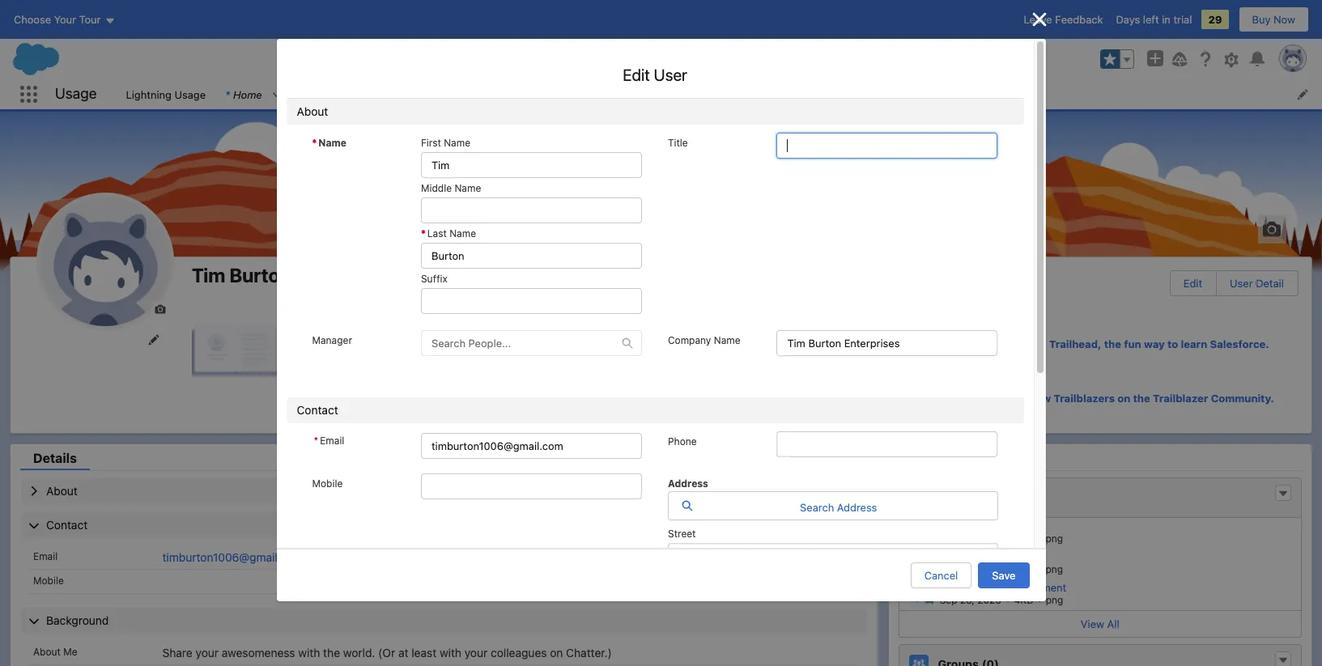 Task type: describe. For each thing, give the bounding box(es) containing it.
28, for relationship_management
[[960, 595, 975, 607]]

(3+)
[[968, 491, 992, 505]]

0 horizontal spatial email
[[33, 551, 58, 563]]

png for sales
[[1046, 533, 1063, 545]]

leave feedback link
[[1024, 13, 1103, 26]]

4 kb
[[1014, 595, 1034, 607]]

world. inside share your awesomeness with the world. (or at least with your colleagues on chatter.)
[[511, 333, 546, 348]]

related link
[[899, 451, 972, 471]]

* for * my opportunities | opportunities
[[319, 88, 324, 101]]

Suffix text field
[[421, 288, 642, 314]]

in
[[1162, 13, 1171, 26]]

title
[[668, 137, 688, 149]]

files (3+)
[[938, 491, 992, 505]]

now
[[1274, 13, 1296, 26]]

name for first name
[[444, 137, 471, 149]]

png image for sales
[[909, 522, 934, 546]]

* for *
[[421, 228, 426, 240]]

1 vertical spatial colleagues
[[491, 646, 547, 660]]

png for relationship_management
[[1046, 595, 1064, 607]]

middle name
[[421, 182, 481, 194]]

at inside share your awesomeness with the world. (or at least with your colleagues on chatter.)
[[330, 353, 341, 367]]

last
[[427, 228, 447, 240]]

edit for edit
[[1184, 277, 1203, 290]]

* email
[[314, 435, 345, 447]]

1 vertical spatial mobile
[[33, 575, 64, 587]]

text default image inside 'list item'
[[485, 89, 496, 100]]

days
[[1116, 13, 1141, 26]]

salesforce.
[[1211, 338, 1270, 351]]

burton inside 'list item'
[[800, 88, 833, 101]]

user detail
[[1230, 277, 1285, 290]]

connect with fellow trailblazers on the trailblazer community. link
[[891, 376, 1312, 420]]

Title text field
[[777, 133, 998, 159]]

home
[[233, 88, 262, 101]]

manager
[[312, 334, 352, 347]]

about me
[[33, 646, 77, 659]]

5 list item from the left
[[761, 79, 880, 109]]

contact inside dropdown button
[[46, 518, 88, 532]]

files
[[938, 491, 964, 505]]

5 kb
[[1014, 564, 1033, 576]]

name for company name
[[714, 334, 741, 347]]

First Name text field
[[421, 152, 642, 178]]

name for last name
[[450, 228, 476, 240]]

leave
[[1024, 13, 1053, 26]]

29
[[1209, 13, 1223, 26]]

search... button
[[474, 46, 798, 72]]

cancel button
[[911, 563, 972, 589]]

timburton1006@gmail.com link
[[162, 551, 303, 565]]

fellow
[[1020, 392, 1051, 405]]

sep 28, 2023 for sales
[[940, 533, 1002, 545]]

trailhead,
[[1050, 338, 1102, 351]]

4
[[1014, 595, 1021, 607]]

* tim burton
[[771, 88, 833, 101]]

edit about me image
[[192, 324, 281, 377]]

days left in trial
[[1116, 13, 1193, 26]]

user detail button
[[1217, 271, 1297, 296]]

relationship_management
[[940, 582, 1067, 595]]

0 vertical spatial email
[[320, 435, 345, 447]]

png image
[[909, 583, 934, 607]]

least inside share your awesomeness with the world. (or at least with your colleagues on chatter.)
[[344, 353, 372, 367]]

last name
[[427, 228, 476, 240]]

sep 28, 2023 for relationship_management
[[940, 595, 1002, 607]]

street
[[668, 528, 696, 540]]

usage inside lightning usage link
[[175, 88, 206, 101]]

buy now button
[[1239, 6, 1310, 32]]

connect
[[948, 392, 992, 405]]

(or inside share your awesomeness with the world. (or at least with your colleagues on chatter.)
[[307, 353, 326, 367]]

left
[[1143, 13, 1160, 26]]

user inside button
[[1230, 277, 1253, 290]]

save
[[992, 569, 1016, 582]]

trailblazers
[[1054, 392, 1115, 405]]

2023 for lead_generation
[[978, 564, 1002, 576]]

(sample)
[[561, 88, 605, 101]]

me
[[63, 646, 77, 659]]

view
[[1081, 618, 1105, 631]]

cancel
[[925, 569, 958, 582]]

list containing lightning usage
[[116, 79, 1323, 109]]

about for about
[[297, 104, 328, 118]]

lightning
[[126, 88, 172, 101]]

view all link
[[900, 611, 1302, 637]]

the inside share your awesomeness with the world. (or at least with your colleagues on chatter.)
[[488, 333, 507, 348]]

1 horizontal spatial at
[[398, 646, 409, 660]]

kb for relationship_management
[[1021, 595, 1034, 607]]

view all
[[1081, 618, 1120, 631]]

1 opportunities from the left
[[345, 88, 412, 101]]

lightning usage link
[[116, 79, 215, 109]]

* for * tim burton
[[771, 88, 775, 101]]

1 list item from the left
[[215, 79, 309, 109]]

tim burton
[[192, 264, 291, 287]]

Last Name text field
[[421, 243, 642, 269]]

tim inside 'list item'
[[779, 88, 797, 101]]

way
[[1144, 338, 1165, 351]]

details
[[33, 451, 77, 466]]

buy
[[1253, 13, 1271, 26]]

0 horizontal spatial address
[[668, 478, 709, 490]]

Phone telephone field
[[777, 431, 998, 457]]

* for * debrief (sample)
[[513, 88, 518, 101]]

all
[[1108, 618, 1120, 631]]

kb for lead_generation
[[1020, 564, 1033, 576]]

company name
[[668, 334, 741, 347]]

company
[[668, 334, 711, 347]]

analytics
[[669, 88, 714, 101]]



Task type: locate. For each thing, give the bounding box(es) containing it.
text default image for home
[[291, 89, 302, 100]]

address
[[668, 478, 709, 490], [837, 501, 877, 514]]

contact button
[[21, 513, 867, 539]]

name
[[319, 137, 347, 149], [444, 137, 471, 149], [455, 182, 481, 194], [450, 228, 476, 240], [714, 334, 741, 347]]

name right first
[[444, 137, 471, 149]]

0 vertical spatial at
[[330, 353, 341, 367]]

1 png image from the top
[[909, 522, 934, 546]]

name right middle
[[455, 182, 481, 194]]

2 vertical spatial sep 28, 2023
[[940, 595, 1002, 607]]

3 sep from the top
[[940, 595, 958, 607]]

related
[[912, 451, 959, 466]]

1 vertical spatial 2023
[[978, 564, 1002, 576]]

2023 up lead_generation
[[978, 533, 1002, 545]]

1 vertical spatial tim
[[192, 264, 226, 287]]

text default image left company
[[622, 337, 633, 349]]

1 horizontal spatial share
[[307, 333, 341, 348]]

search...
[[506, 53, 549, 66]]

trial
[[1174, 13, 1193, 26]]

0 vertical spatial text default image
[[485, 89, 496, 100]]

list
[[116, 79, 1323, 109]]

share inside share your awesomeness with the world. (or at least with your colleagues on chatter.)
[[307, 333, 341, 348]]

2 vertical spatial 28,
[[960, 595, 975, 607]]

1 vertical spatial share
[[162, 646, 193, 660]]

0 horizontal spatial text default image
[[485, 89, 496, 100]]

* for * name
[[312, 137, 317, 149]]

world.
[[511, 333, 546, 348], [343, 646, 375, 660]]

kb down 5 kb
[[1021, 595, 1034, 607]]

0 vertical spatial (or
[[307, 353, 326, 367]]

0 horizontal spatial user
[[654, 66, 688, 84]]

chatter.) inside share your awesomeness with the world. (or at least with your colleagues on chatter.)
[[518, 353, 569, 367]]

0 horizontal spatial usage
[[55, 85, 97, 102]]

1 horizontal spatial burton
[[800, 88, 833, 101]]

1 horizontal spatial contact
[[297, 403, 338, 417]]

0 vertical spatial sep
[[940, 533, 958, 545]]

colleagues inside share your awesomeness with the world. (or at least with your colleagues on chatter.)
[[433, 353, 496, 367]]

0 vertical spatial about
[[297, 104, 328, 118]]

1 horizontal spatial world.
[[511, 333, 546, 348]]

1 vertical spatial about
[[33, 646, 61, 659]]

burton
[[800, 88, 833, 101], [230, 264, 291, 287]]

edit
[[623, 66, 650, 84], [1184, 277, 1203, 290]]

skills
[[1004, 338, 1031, 351]]

1 vertical spatial png image
[[909, 552, 934, 577]]

0 vertical spatial sep 28, 2023
[[940, 533, 1002, 545]]

1 vertical spatial png
[[1046, 564, 1063, 576]]

least down manager
[[344, 353, 372, 367]]

mobile up background
[[33, 575, 64, 587]]

1 horizontal spatial about
[[297, 104, 328, 118]]

Company Name text field
[[777, 330, 998, 356]]

1 horizontal spatial user
[[1230, 277, 1253, 290]]

my
[[327, 88, 342, 101]]

0 vertical spatial user
[[654, 66, 688, 84]]

learn
[[1181, 338, 1208, 351]]

0 horizontal spatial share
[[162, 646, 193, 660]]

name right last
[[450, 228, 476, 240]]

mobile down * email
[[312, 478, 343, 490]]

sep 28, 2023
[[940, 533, 1002, 545], [940, 564, 1002, 576], [940, 595, 1002, 607]]

Mobile telephone field
[[421, 473, 642, 499]]

* my opportunities | opportunities
[[319, 88, 489, 101]]

about down my
[[297, 104, 328, 118]]

28, down cancel button
[[960, 595, 975, 607]]

0 vertical spatial world.
[[511, 333, 546, 348]]

trailblazer
[[1153, 392, 1209, 405]]

community.
[[1211, 392, 1275, 405]]

2023 for relationship_management
[[978, 595, 1002, 607]]

1 vertical spatial world.
[[343, 646, 375, 660]]

name for * name
[[319, 137, 347, 149]]

1 horizontal spatial address
[[837, 501, 877, 514]]

0 vertical spatial kb
[[1020, 564, 1033, 576]]

share
[[307, 333, 341, 348], [162, 646, 193, 660]]

save button
[[979, 563, 1030, 589]]

learn new skills on trailhead, the fun way to learn salesforce. link
[[891, 322, 1312, 366]]

2 opportunities from the left
[[422, 88, 489, 101]]

28, for lead_generation
[[960, 564, 975, 576]]

1 28, from the top
[[960, 533, 975, 545]]

0 vertical spatial 28,
[[960, 533, 975, 545]]

Middle Name text field
[[421, 198, 642, 224]]

1 horizontal spatial least
[[412, 646, 437, 660]]

png for lead_generation
[[1046, 564, 1063, 576]]

user up '* analytics'
[[654, 66, 688, 84]]

1 horizontal spatial edit
[[1184, 277, 1203, 290]]

search address button
[[668, 491, 998, 520]]

opportunities left the |
[[345, 88, 412, 101]]

* name
[[312, 137, 347, 149]]

28, for sales
[[960, 533, 975, 545]]

2 sep from the top
[[940, 564, 958, 576]]

0 vertical spatial 2023
[[978, 533, 1002, 545]]

0 vertical spatial share
[[307, 333, 341, 348]]

middle
[[421, 182, 452, 194]]

mobile
[[312, 478, 343, 490], [33, 575, 64, 587]]

text default image
[[291, 89, 302, 100], [633, 89, 644, 100], [742, 89, 754, 100], [861, 89, 873, 100], [1278, 489, 1289, 500], [1278, 656, 1289, 667]]

|
[[415, 88, 419, 101]]

group
[[1101, 49, 1135, 69]]

name for middle name
[[455, 182, 481, 194]]

sep 28, 2023 for lead_generation
[[940, 564, 1002, 576]]

(or down manager
[[307, 353, 326, 367]]

share your awesomeness with the world. (or at least with your colleagues on chatter.) down suffix
[[307, 333, 569, 367]]

2023 left 4
[[978, 595, 1002, 607]]

0 horizontal spatial world.
[[343, 646, 375, 660]]

text default image
[[485, 89, 496, 100], [622, 337, 633, 349]]

kb
[[1020, 564, 1033, 576], [1021, 595, 1034, 607]]

0 vertical spatial chatter.)
[[518, 353, 569, 367]]

1 vertical spatial chatter.)
[[566, 646, 612, 660]]

kb right "save"
[[1020, 564, 1033, 576]]

text default image for analytics
[[742, 89, 754, 100]]

1 sep 28, 2023 from the top
[[940, 533, 1002, 545]]

0 vertical spatial tim
[[779, 88, 797, 101]]

search
[[800, 501, 834, 514]]

0 horizontal spatial contact
[[46, 518, 88, 532]]

png image for lead_generation
[[909, 552, 934, 577]]

2 2023 from the top
[[978, 564, 1002, 576]]

0 vertical spatial burton
[[800, 88, 833, 101]]

2 list item from the left
[[309, 79, 504, 109]]

0 vertical spatial awesomeness
[[374, 333, 457, 348]]

user left detail
[[1230, 277, 1253, 290]]

chatter.)
[[518, 353, 569, 367], [566, 646, 612, 660]]

1 horizontal spatial awesomeness
[[374, 333, 457, 348]]

share your awesomeness with the world. (or at least with your colleagues on chatter.) down the background "dropdown button"
[[162, 646, 612, 660]]

2 png from the top
[[1046, 564, 1063, 576]]

awesomeness
[[374, 333, 457, 348], [222, 646, 295, 660]]

0 horizontal spatial awesomeness
[[222, 646, 295, 660]]

sep down sales
[[940, 564, 958, 576]]

3 sep 28, 2023 from the top
[[940, 595, 1002, 607]]

1 horizontal spatial mobile
[[312, 478, 343, 490]]

1 vertical spatial sep 28, 2023
[[940, 564, 1002, 576]]

address down 'phone'
[[668, 478, 709, 490]]

new
[[980, 338, 1002, 351]]

0 vertical spatial least
[[344, 353, 372, 367]]

1 2023 from the top
[[978, 533, 1002, 545]]

leave feedback
[[1024, 13, 1103, 26]]

png image
[[909, 522, 934, 546], [909, 552, 934, 577]]

sep for lead_generation
[[940, 564, 958, 576]]

0 vertical spatial png
[[1046, 533, 1063, 545]]

name right company
[[714, 334, 741, 347]]

1 vertical spatial user
[[1230, 277, 1253, 290]]

1 vertical spatial (or
[[378, 646, 395, 660]]

sep for sales
[[940, 533, 958, 545]]

1 vertical spatial edit
[[1184, 277, 1203, 290]]

2 vertical spatial sep
[[940, 595, 958, 607]]

sales
[[940, 520, 966, 533]]

user
[[654, 66, 688, 84], [1230, 277, 1253, 290]]

* for * analytics
[[661, 88, 666, 101]]

edit user
[[623, 66, 688, 84]]

details link
[[20, 451, 90, 471]]

0 vertical spatial contact
[[297, 403, 338, 417]]

sep down cancel button
[[940, 595, 958, 607]]

1 vertical spatial least
[[412, 646, 437, 660]]

* analytics
[[661, 88, 714, 101]]

fun
[[1124, 338, 1142, 351]]

about
[[297, 104, 328, 118], [33, 646, 61, 659]]

1 horizontal spatial email
[[320, 435, 345, 447]]

you@example.com text field
[[421, 433, 642, 459]]

name down my
[[319, 137, 347, 149]]

1 vertical spatial share your awesomeness with the world. (or at least with your colleagues on chatter.)
[[162, 646, 612, 660]]

awesomeness inside share your awesomeness with the world. (or at least with your colleagues on chatter.)
[[374, 333, 457, 348]]

* for * email
[[314, 435, 318, 447]]

0 horizontal spatial least
[[344, 353, 372, 367]]

3 png from the top
[[1046, 595, 1064, 607]]

text default image left debrief at left top
[[485, 89, 496, 100]]

0 vertical spatial colleagues
[[433, 353, 496, 367]]

sep up lead_generation
[[940, 533, 958, 545]]

contact
[[297, 403, 338, 417], [46, 518, 88, 532]]

0 vertical spatial share your awesomeness with the world. (or at least with your colleagues on chatter.)
[[307, 333, 569, 367]]

3 28, from the top
[[960, 595, 975, 607]]

suffix
[[421, 273, 448, 285]]

1 vertical spatial awesomeness
[[222, 646, 295, 660]]

28, right cancel in the right bottom of the page
[[960, 564, 975, 576]]

1 horizontal spatial usage
[[175, 88, 206, 101]]

on
[[1034, 338, 1047, 351], [500, 353, 514, 367], [1118, 392, 1131, 405], [550, 646, 563, 660]]

2 vertical spatial png
[[1046, 595, 1064, 607]]

background button
[[21, 608, 867, 634]]

0 horizontal spatial tim
[[192, 264, 226, 287]]

text default image for debrief (sample)
[[633, 89, 644, 100]]

contact up * email
[[297, 403, 338, 417]]

1 horizontal spatial tim
[[779, 88, 797, 101]]

2023 for sales
[[978, 533, 1002, 545]]

timburton1006@gmail.com
[[162, 551, 303, 565]]

1 horizontal spatial (or
[[378, 646, 395, 660]]

sep for relationship_management
[[940, 595, 958, 607]]

1 vertical spatial sep
[[940, 564, 958, 576]]

about left me at the bottom left
[[33, 646, 61, 659]]

buy now
[[1253, 13, 1296, 26]]

png image up png icon at the right bottom
[[909, 552, 934, 577]]

lightning usage
[[126, 88, 206, 101]]

search address
[[800, 501, 877, 514]]

4 list item from the left
[[652, 79, 761, 109]]

lead_generation
[[940, 551, 1022, 564]]

first
[[421, 137, 441, 149]]

usage right lightning
[[175, 88, 206, 101]]

2023
[[978, 533, 1002, 545], [978, 564, 1002, 576], [978, 595, 1002, 607]]

1 horizontal spatial text default image
[[622, 337, 633, 349]]

1 vertical spatial contact
[[46, 518, 88, 532]]

0 horizontal spatial mobile
[[33, 575, 64, 587]]

phone
[[668, 435, 697, 448]]

colleagues
[[433, 353, 496, 367], [491, 646, 547, 660]]

address right search on the right of the page
[[837, 501, 877, 514]]

2 28, from the top
[[960, 564, 975, 576]]

png image left sales
[[909, 522, 934, 546]]

opportunities right the |
[[422, 88, 489, 101]]

list item
[[215, 79, 309, 109], [309, 79, 504, 109], [504, 79, 652, 109], [652, 79, 761, 109], [761, 79, 880, 109]]

0 horizontal spatial edit
[[623, 66, 650, 84]]

1 vertical spatial burton
[[230, 264, 291, 287]]

2 vertical spatial 2023
[[978, 595, 1002, 607]]

1 vertical spatial address
[[837, 501, 877, 514]]

about for about me
[[33, 646, 61, 659]]

learn new skills on trailhead, the fun way to learn salesforce.
[[948, 338, 1270, 351]]

* debrief (sample)
[[513, 88, 605, 101]]

0 horizontal spatial opportunities
[[345, 88, 412, 101]]

text default image for tim burton
[[861, 89, 873, 100]]

3 2023 from the top
[[978, 595, 1002, 607]]

1 vertical spatial at
[[398, 646, 409, 660]]

to
[[1168, 338, 1179, 351]]

0 vertical spatial png image
[[909, 522, 934, 546]]

0 horizontal spatial at
[[330, 353, 341, 367]]

0 horizontal spatial burton
[[230, 264, 291, 287]]

share your awesomeness with the world. (or at least with your colleagues on chatter.)
[[307, 333, 569, 367], [162, 646, 612, 660]]

least down the background "dropdown button"
[[412, 646, 437, 660]]

1 sep from the top
[[940, 533, 958, 545]]

2023 up relationship_management
[[978, 564, 1002, 576]]

email
[[320, 435, 345, 447], [33, 551, 58, 563]]

2 png image from the top
[[909, 552, 934, 577]]

1 horizontal spatial opportunities
[[422, 88, 489, 101]]

usage left lightning
[[55, 85, 97, 102]]

first name
[[421, 137, 471, 149]]

*
[[225, 88, 230, 101], [319, 88, 324, 101], [513, 88, 518, 101], [661, 88, 666, 101], [771, 88, 775, 101], [312, 137, 317, 149], [421, 228, 426, 240], [314, 435, 318, 447]]

5
[[1014, 564, 1020, 576]]

address inside button
[[837, 501, 877, 514]]

1 vertical spatial kb
[[1021, 595, 1034, 607]]

contact down details link
[[46, 518, 88, 532]]

0 vertical spatial address
[[668, 478, 709, 490]]

feedback
[[1056, 13, 1103, 26]]

background
[[46, 614, 109, 628]]

0 vertical spatial mobile
[[312, 478, 343, 490]]

at down manager
[[330, 353, 341, 367]]

at down the background "dropdown button"
[[398, 646, 409, 660]]

1 vertical spatial email
[[33, 551, 58, 563]]

(or down the background "dropdown button"
[[378, 646, 395, 660]]

1 vertical spatial 28,
[[960, 564, 975, 576]]

on inside share your awesomeness with the world. (or at least with your colleagues on chatter.)
[[500, 353, 514, 367]]

debrief
[[521, 88, 558, 101]]

* home
[[225, 88, 262, 101]]

0 vertical spatial edit
[[623, 66, 650, 84]]

with
[[460, 333, 485, 348], [376, 353, 400, 367], [995, 392, 1017, 405], [298, 646, 320, 660], [440, 646, 462, 660]]

1 vertical spatial text default image
[[622, 337, 633, 349]]

connect with fellow trailblazers on the trailblazer community.
[[948, 392, 1275, 405]]

edit inside button
[[1184, 277, 1203, 290]]

2 sep 28, 2023 from the top
[[940, 564, 1002, 576]]

1 png from the top
[[1046, 533, 1063, 545]]

learn
[[948, 338, 977, 351]]

0 horizontal spatial (or
[[307, 353, 326, 367]]

detail
[[1256, 277, 1285, 290]]

tim
[[779, 88, 797, 101], [192, 264, 226, 287]]

inverse image
[[1030, 10, 1049, 29]]

3 list item from the left
[[504, 79, 652, 109]]

edit for edit user
[[623, 66, 650, 84]]

28, up lead_generation
[[960, 533, 975, 545]]

0 horizontal spatial about
[[33, 646, 61, 659]]

* for * home
[[225, 88, 230, 101]]



Task type: vqa. For each thing, say whether or not it's contained in the screenshot.
Created
no



